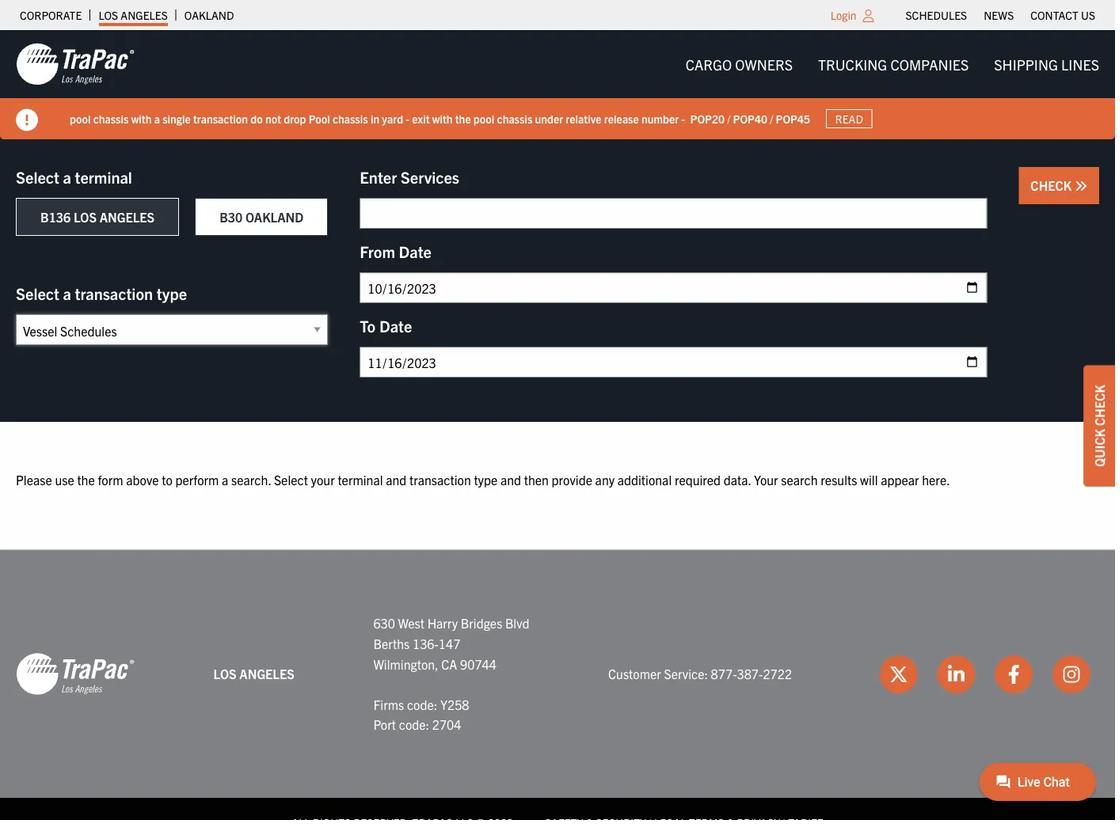 Task type: describe. For each thing, give the bounding box(es) containing it.
will
[[860, 472, 878, 488]]

quick check link
[[1084, 365, 1115, 487]]

2 / from the left
[[770, 111, 773, 126]]

877-
[[711, 666, 737, 682]]

release
[[604, 111, 639, 126]]

schedules link
[[906, 4, 967, 26]]

a down b136
[[63, 283, 71, 303]]

date for to date
[[379, 316, 412, 336]]

your
[[311, 472, 335, 488]]

check button
[[1019, 167, 1100, 204]]

select for select a terminal
[[16, 167, 59, 187]]

us
[[1081, 8, 1096, 22]]

1 and from the left
[[386, 472, 407, 488]]

b30 oakland
[[220, 209, 304, 225]]

blvd
[[505, 616, 530, 631]]

select a terminal
[[16, 167, 132, 187]]

2 with from the left
[[432, 111, 453, 126]]

ca
[[441, 656, 457, 672]]

enter services
[[360, 167, 459, 187]]

customer service: 877-387-2722
[[608, 666, 792, 682]]

1 pool from the left
[[70, 111, 91, 126]]

service:
[[664, 666, 708, 682]]

login link
[[831, 8, 857, 22]]

2 chassis from the left
[[333, 111, 368, 126]]

any
[[595, 472, 615, 488]]

solid image
[[16, 109, 38, 131]]

387-
[[737, 666, 763, 682]]

enter
[[360, 167, 397, 187]]

2 vertical spatial angeles
[[240, 666, 295, 682]]

los inside "link"
[[99, 8, 118, 22]]

2 pool from the left
[[474, 111, 495, 126]]

los angeles link
[[99, 4, 168, 26]]

trucking companies
[[818, 55, 969, 73]]

shipping lines
[[994, 55, 1100, 73]]

please
[[16, 472, 52, 488]]

From Date date field
[[360, 273, 987, 303]]

lines
[[1062, 55, 1100, 73]]

cargo owners link
[[673, 48, 806, 80]]

data.
[[724, 472, 751, 488]]

Enter Services text field
[[360, 198, 987, 229]]

berths
[[373, 636, 410, 652]]

provide
[[552, 472, 593, 488]]

trucking companies link
[[806, 48, 982, 80]]

1 vertical spatial check
[[1092, 385, 1108, 426]]

shipping
[[994, 55, 1058, 73]]

menu bar containing schedules
[[898, 4, 1104, 26]]

select a transaction type
[[16, 283, 187, 303]]

a left single
[[154, 111, 160, 126]]

then
[[524, 472, 549, 488]]

b30
[[220, 209, 243, 225]]

0 vertical spatial terminal
[[75, 167, 132, 187]]

1 vertical spatial code:
[[399, 717, 429, 733]]

corporate link
[[20, 4, 82, 26]]

0 vertical spatial oakland
[[184, 8, 234, 22]]

angeles inside the los angeles "link"
[[121, 8, 168, 22]]

wilmington,
[[373, 656, 439, 672]]

pool chassis with a single transaction  do not drop pool chassis in yard -  exit with the pool chassis under relative release number -  pop20 / pop40 / pop45
[[70, 111, 811, 126]]

single
[[163, 111, 191, 126]]

yard
[[382, 111, 403, 126]]

perform
[[175, 472, 219, 488]]

y258
[[440, 697, 469, 713]]

1 vertical spatial transaction
[[75, 283, 153, 303]]

147
[[439, 636, 461, 652]]

please use the form above to perform a search. select your terminal and transaction type and then provide any additional required data. your search results will appear here.
[[16, 472, 950, 488]]

1 with from the left
[[131, 111, 152, 126]]

136-
[[413, 636, 439, 652]]

firms code:  y258 port code:  2704
[[373, 697, 469, 733]]

1 chassis from the left
[[93, 111, 129, 126]]

do
[[251, 111, 263, 126]]

To Date date field
[[360, 347, 987, 378]]

owners
[[735, 55, 793, 73]]

here.
[[922, 472, 950, 488]]

news
[[984, 8, 1014, 22]]

to date
[[360, 316, 412, 336]]

read link
[[826, 109, 873, 128]]

pop20
[[690, 111, 725, 126]]

appear
[[881, 472, 919, 488]]

to
[[360, 316, 376, 336]]

oakland link
[[184, 4, 234, 26]]

additional
[[618, 472, 672, 488]]

1 horizontal spatial los angeles
[[214, 666, 295, 682]]

under
[[535, 111, 563, 126]]

0 horizontal spatial type
[[157, 283, 187, 303]]

quick check
[[1092, 385, 1108, 467]]

1 vertical spatial terminal
[[338, 472, 383, 488]]

above
[[126, 472, 159, 488]]

news link
[[984, 4, 1014, 26]]

1 los angeles image from the top
[[16, 42, 135, 86]]



Task type: vqa. For each thing, say whether or not it's contained in the screenshot.
Login link
yes



Task type: locate. For each thing, give the bounding box(es) containing it.
los
[[99, 8, 118, 22], [74, 209, 97, 225], [214, 666, 237, 682]]

2 vertical spatial transaction
[[410, 472, 471, 488]]

1 vertical spatial the
[[77, 472, 95, 488]]

pool right exit
[[474, 111, 495, 126]]

west
[[398, 616, 425, 631]]

your
[[754, 472, 778, 488]]

firms
[[373, 697, 404, 713]]

2722
[[763, 666, 792, 682]]

b136
[[40, 209, 71, 225]]

0 vertical spatial menu bar
[[898, 4, 1104, 26]]

the
[[455, 111, 471, 126], [77, 472, 95, 488]]

1 - from the left
[[406, 111, 410, 126]]

1 vertical spatial oakland
[[246, 209, 304, 225]]

1 horizontal spatial type
[[474, 472, 498, 488]]

menu bar up "shipping"
[[898, 4, 1104, 26]]

angeles
[[121, 8, 168, 22], [100, 209, 155, 225], [240, 666, 295, 682]]

90744
[[460, 656, 497, 672]]

0 horizontal spatial -
[[406, 111, 410, 126]]

chassis left 'in' at the top of page
[[333, 111, 368, 126]]

1 / from the left
[[727, 111, 731, 126]]

0 horizontal spatial with
[[131, 111, 152, 126]]

harry
[[428, 616, 458, 631]]

and left then
[[501, 472, 521, 488]]

with right exit
[[432, 111, 453, 126]]

0 vertical spatial angeles
[[121, 8, 168, 22]]

the right use
[[77, 472, 95, 488]]

corporate
[[20, 8, 82, 22]]

/ right pop20
[[727, 111, 731, 126]]

b136 los angeles
[[40, 209, 155, 225]]

cargo owners
[[686, 55, 793, 73]]

0 horizontal spatial transaction
[[75, 283, 153, 303]]

2 horizontal spatial los
[[214, 666, 237, 682]]

number
[[642, 111, 679, 126]]

date right to
[[379, 316, 412, 336]]

0 vertical spatial los angeles
[[99, 8, 168, 22]]

customer
[[608, 666, 661, 682]]

code:
[[407, 697, 438, 713], [399, 717, 429, 733]]

1 horizontal spatial transaction
[[193, 111, 248, 126]]

1 vertical spatial date
[[379, 316, 412, 336]]

1 vertical spatial los angeles
[[214, 666, 295, 682]]

1 horizontal spatial chassis
[[333, 111, 368, 126]]

required
[[675, 472, 721, 488]]

-
[[406, 111, 410, 126], [682, 111, 685, 126]]

cargo
[[686, 55, 732, 73]]

terminal
[[75, 167, 132, 187], [338, 472, 383, 488]]

2 horizontal spatial chassis
[[497, 111, 533, 126]]

banner containing cargo owners
[[0, 30, 1115, 139]]

code: right port in the bottom left of the page
[[399, 717, 429, 733]]

light image
[[863, 10, 874, 22]]

select down b136
[[16, 283, 59, 303]]

1 vertical spatial angeles
[[100, 209, 155, 225]]

not
[[265, 111, 281, 126]]

pop45
[[776, 111, 811, 126]]

chassis left single
[[93, 111, 129, 126]]

1 horizontal spatial -
[[682, 111, 685, 126]]

0 vertical spatial check
[[1031, 177, 1075, 193]]

pool
[[70, 111, 91, 126], [474, 111, 495, 126]]

schedules
[[906, 8, 967, 22]]

select up b136
[[16, 167, 59, 187]]

chassis left under
[[497, 111, 533, 126]]

footer containing 630 west harry bridges blvd
[[0, 550, 1115, 821]]

select left the your
[[274, 472, 308, 488]]

0 horizontal spatial chassis
[[93, 111, 129, 126]]

0 vertical spatial date
[[399, 241, 432, 261]]

menu bar containing cargo owners
[[673, 48, 1112, 80]]

the right exit
[[455, 111, 471, 126]]

transaction
[[193, 111, 248, 126], [75, 283, 153, 303], [410, 472, 471, 488]]

1 horizontal spatial and
[[501, 472, 521, 488]]

0 horizontal spatial los angeles
[[99, 8, 168, 22]]

code: up 2704 on the bottom left of the page
[[407, 697, 438, 713]]

1 vertical spatial los
[[74, 209, 97, 225]]

1 horizontal spatial the
[[455, 111, 471, 126]]

contact us
[[1031, 8, 1096, 22]]

630 west harry bridges blvd berths 136-147 wilmington, ca 90744
[[373, 616, 530, 672]]

los angeles image
[[16, 42, 135, 86], [16, 652, 135, 697]]

drop
[[284, 111, 306, 126]]

companies
[[891, 55, 969, 73]]

in
[[371, 111, 380, 126]]

footer
[[0, 550, 1115, 821]]

oakland right the los angeles "link" in the top left of the page
[[184, 8, 234, 22]]

1 horizontal spatial los
[[99, 8, 118, 22]]

- left exit
[[406, 111, 410, 126]]

date right the from
[[399, 241, 432, 261]]

0 vertical spatial transaction
[[193, 111, 248, 126]]

1 vertical spatial type
[[474, 472, 498, 488]]

login
[[831, 8, 857, 22]]

solid image
[[1075, 180, 1088, 193]]

2 vertical spatial select
[[274, 472, 308, 488]]

read
[[835, 112, 863, 126]]

0 horizontal spatial /
[[727, 111, 731, 126]]

terminal right the your
[[338, 472, 383, 488]]

select
[[16, 167, 59, 187], [16, 283, 59, 303], [274, 472, 308, 488]]

pool
[[309, 111, 330, 126]]

contact
[[1031, 8, 1079, 22]]

0 horizontal spatial check
[[1031, 177, 1075, 193]]

- right the number
[[682, 111, 685, 126]]

from date
[[360, 241, 432, 261]]

1 horizontal spatial terminal
[[338, 472, 383, 488]]

relative
[[566, 111, 602, 126]]

menu bar down light icon
[[673, 48, 1112, 80]]

chassis
[[93, 111, 129, 126], [333, 111, 368, 126], [497, 111, 533, 126]]

2704
[[432, 717, 461, 733]]

1 vertical spatial los angeles image
[[16, 652, 135, 697]]

a left search.
[[222, 472, 228, 488]]

search
[[781, 472, 818, 488]]

3 chassis from the left
[[497, 111, 533, 126]]

pool right solid icon
[[70, 111, 91, 126]]

check inside button
[[1031, 177, 1075, 193]]

to
[[162, 472, 173, 488]]

1 horizontal spatial pool
[[474, 111, 495, 126]]

date
[[399, 241, 432, 261], [379, 316, 412, 336]]

1 horizontal spatial oakland
[[246, 209, 304, 225]]

0 vertical spatial los
[[99, 8, 118, 22]]

630
[[373, 616, 395, 631]]

quick
[[1092, 429, 1108, 467]]

trucking
[[818, 55, 888, 73]]

2 and from the left
[[501, 472, 521, 488]]

0 vertical spatial type
[[157, 283, 187, 303]]

from
[[360, 241, 395, 261]]

1 horizontal spatial with
[[432, 111, 453, 126]]

type
[[157, 283, 187, 303], [474, 472, 498, 488]]

1 horizontal spatial check
[[1092, 385, 1108, 426]]

and right the your
[[386, 472, 407, 488]]

contact us link
[[1031, 4, 1096, 26]]

search.
[[231, 472, 271, 488]]

1 vertical spatial menu bar
[[673, 48, 1112, 80]]

a
[[154, 111, 160, 126], [63, 167, 71, 187], [63, 283, 71, 303], [222, 472, 228, 488]]

shipping lines link
[[982, 48, 1112, 80]]

2 horizontal spatial transaction
[[410, 472, 471, 488]]

0 vertical spatial select
[[16, 167, 59, 187]]

0 horizontal spatial pool
[[70, 111, 91, 126]]

2 - from the left
[[682, 111, 685, 126]]

1 vertical spatial select
[[16, 283, 59, 303]]

0 vertical spatial code:
[[407, 697, 438, 713]]

use
[[55, 472, 74, 488]]

/ left pop45 on the top
[[770, 111, 773, 126]]

form
[[98, 472, 123, 488]]

terminal up 'b136 los angeles'
[[75, 167, 132, 187]]

banner
[[0, 30, 1115, 139]]

0 vertical spatial the
[[455, 111, 471, 126]]

with
[[131, 111, 152, 126], [432, 111, 453, 126]]

2 los angeles image from the top
[[16, 652, 135, 697]]

date for from date
[[399, 241, 432, 261]]

exit
[[412, 111, 430, 126]]

menu bar
[[898, 4, 1104, 26], [673, 48, 1112, 80]]

services
[[401, 167, 459, 187]]

bridges
[[461, 616, 503, 631]]

port
[[373, 717, 396, 733]]

a up b136
[[63, 167, 71, 187]]

pop40
[[733, 111, 768, 126]]

0 horizontal spatial oakland
[[184, 8, 234, 22]]

0 horizontal spatial the
[[77, 472, 95, 488]]

oakland
[[184, 8, 234, 22], [246, 209, 304, 225]]

with left single
[[131, 111, 152, 126]]

1 horizontal spatial /
[[770, 111, 773, 126]]

2 vertical spatial los
[[214, 666, 237, 682]]

oakland right the b30
[[246, 209, 304, 225]]

and
[[386, 472, 407, 488], [501, 472, 521, 488]]

0 horizontal spatial terminal
[[75, 167, 132, 187]]

0 vertical spatial los angeles image
[[16, 42, 135, 86]]

select for select a transaction type
[[16, 283, 59, 303]]

0 horizontal spatial and
[[386, 472, 407, 488]]

0 horizontal spatial los
[[74, 209, 97, 225]]



